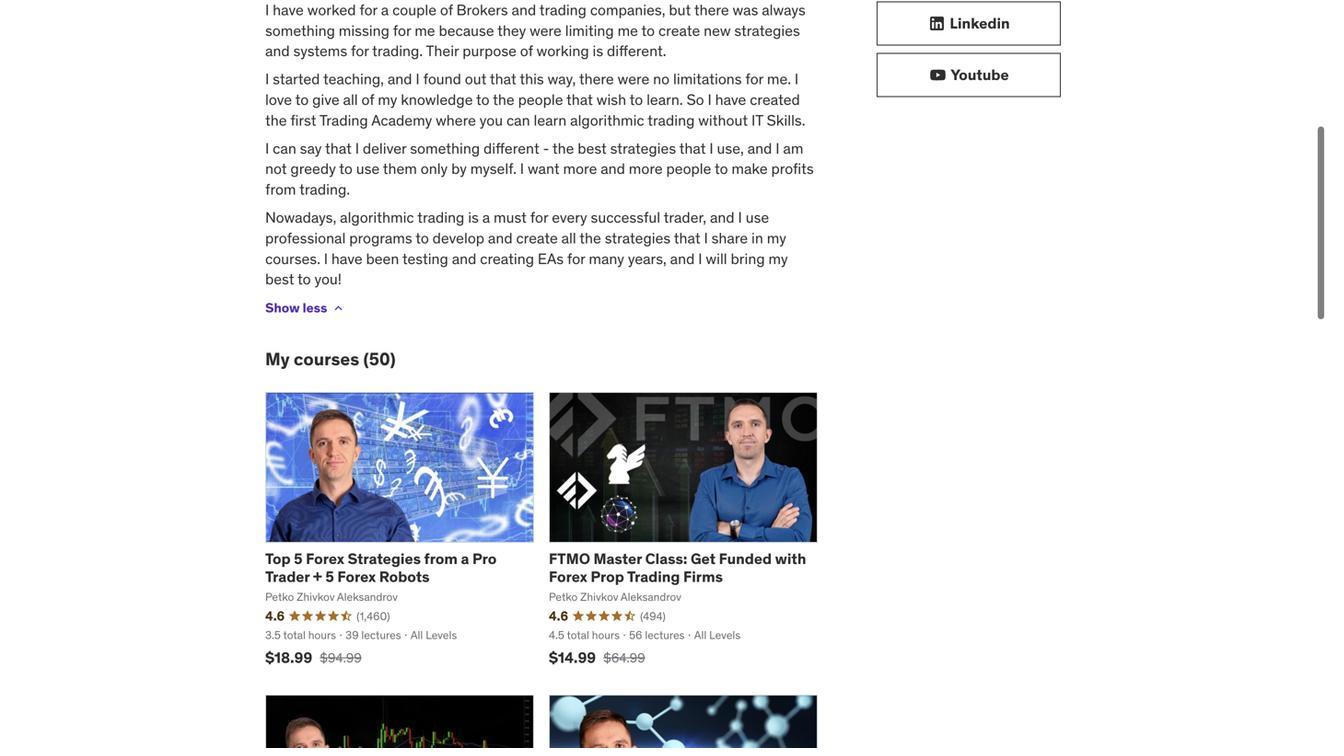 Task type: describe. For each thing, give the bounding box(es) containing it.
and up "share"
[[710, 208, 735, 227]]

2 vertical spatial have
[[331, 249, 363, 268]]

ftmo
[[549, 550, 590, 569]]

wish
[[597, 90, 626, 109]]

i up not
[[265, 139, 269, 158]]

0 horizontal spatial all
[[343, 90, 358, 109]]

0 vertical spatial can
[[507, 111, 530, 130]]

0 horizontal spatial have
[[273, 0, 304, 19]]

must
[[494, 208, 527, 227]]

for left me.
[[745, 70, 764, 88]]

couple
[[392, 0, 437, 19]]

no
[[653, 70, 670, 88]]

to down use, at top right
[[715, 159, 728, 178]]

2 more from the left
[[629, 159, 663, 178]]

eas
[[538, 249, 564, 268]]

zhivkov inside top 5 forex strategies from a pro trader + 5 forex robots petko zhivkov aleksandrov
[[297, 590, 335, 605]]

i left the deliver
[[355, 139, 359, 158]]

4.5 total hours
[[549, 629, 620, 643]]

courses
[[294, 348, 359, 370]]

1 horizontal spatial there
[[694, 0, 729, 19]]

the right the -
[[553, 139, 574, 158]]

less
[[303, 300, 327, 317]]

1 horizontal spatial of
[[440, 0, 453, 19]]

in
[[752, 229, 763, 248]]

levels for from
[[426, 629, 457, 643]]

1 vertical spatial is
[[468, 208, 479, 227]]

strategies
[[348, 550, 421, 569]]

1 vertical spatial algorithmic
[[340, 208, 414, 227]]

i have worked for a couple of brokers and trading companies, but there was always something missing for me because they were limiting me to create new strategies and systems for trading. their purpose of working is different. i started teaching, and i found out that this way, there were no limitations for me. i love to give all of my knowledge to the people that wish to learn. so i have created the first trading academy where you can learn algorithmic trading without it skills. i can say that i deliver something different - the best strategies that i use, and i am not greedy to use them only by myself. i want more and more people to make profits from trading. nowadays, algorithmic trading is a must for every successful trader, and i use professional programs to develop and create all the strategies that i share in my courses. i have been testing and creating eas for many years, and i will bring my best to you!
[[265, 0, 814, 289]]

and up they
[[512, 0, 536, 19]]

2 me from the left
[[618, 21, 638, 40]]

i left will
[[698, 249, 702, 268]]

3.5
[[265, 629, 281, 643]]

them
[[383, 159, 417, 178]]

and up 'successful'
[[601, 159, 625, 178]]

use,
[[717, 139, 744, 158]]

levels for funded
[[709, 629, 741, 643]]

i up love
[[265, 70, 269, 88]]

to down courses.
[[298, 270, 311, 289]]

started
[[273, 70, 320, 88]]

firms
[[683, 568, 723, 586]]

years,
[[628, 249, 667, 268]]

top
[[265, 550, 291, 569]]

and up make
[[748, 139, 772, 158]]

you
[[480, 111, 503, 130]]

1 more from the left
[[563, 159, 597, 178]]

1 horizontal spatial use
[[746, 208, 769, 227]]

39 lectures
[[346, 629, 401, 643]]

2 horizontal spatial trading
[[648, 111, 695, 130]]

$18.99 $94.99
[[265, 649, 362, 668]]

that down trader,
[[674, 229, 701, 248]]

knowledge
[[401, 90, 473, 109]]

lectures for robots
[[361, 629, 401, 643]]

funded
[[719, 550, 772, 569]]

me.
[[767, 70, 791, 88]]

(494)
[[640, 610, 666, 624]]

and left will
[[670, 249, 695, 268]]

first
[[290, 111, 316, 130]]

and up academy
[[388, 70, 412, 88]]

companies,
[[590, 0, 665, 19]]

found
[[423, 70, 461, 88]]

i up will
[[704, 229, 708, 248]]

$64.99
[[603, 650, 645, 667]]

forex right +
[[337, 568, 376, 586]]

from inside the i have worked for a couple of brokers and trading companies, but there was always something missing for me because they were limiting me to create new strategies and systems for trading. their purpose of working is different. i started teaching, and i found out that this way, there were no limitations for me. i love to give all of my knowledge to the people that wish to learn. so i have created the first trading academy where you can learn algorithmic trading without it skills. i can say that i deliver something different - the best strategies that i use, and i am not greedy to use them only by myself. i want more and more people to make profits from trading. nowadays, algorithmic trading is a must for every successful trader, and i use professional programs to develop and create all the strategies that i share in my courses. i have been testing and creating eas for many years, and i will bring my best to you!
[[265, 180, 296, 199]]

love
[[265, 90, 292, 109]]

a inside top 5 forex strategies from a pro trader + 5 forex robots petko zhivkov aleksandrov
[[461, 550, 469, 569]]

hours for $18.99
[[308, 629, 336, 643]]

1 vertical spatial strategies
[[610, 139, 676, 158]]

they
[[498, 21, 526, 40]]

testing
[[402, 249, 448, 268]]

every
[[552, 208, 587, 227]]

i up "share"
[[738, 208, 742, 227]]

missing
[[339, 21, 390, 40]]

out
[[465, 70, 487, 88]]

forex right top
[[306, 550, 344, 569]]

that right out
[[490, 70, 516, 88]]

show less
[[265, 300, 327, 317]]

lectures for zhivkov
[[645, 629, 685, 643]]

0 vertical spatial trading
[[540, 0, 587, 19]]

you!
[[314, 270, 342, 289]]

2 horizontal spatial have
[[715, 90, 746, 109]]

was
[[733, 0, 758, 19]]

not
[[265, 159, 287, 178]]

0 vertical spatial best
[[578, 139, 607, 158]]

for up 'missing'
[[359, 0, 378, 19]]

youtube link
[[877, 53, 1061, 97]]

the up many
[[580, 229, 601, 248]]

xsmall image
[[331, 301, 346, 316]]

total for $14.99
[[567, 629, 589, 643]]

successful
[[591, 208, 660, 227]]

1 me from the left
[[415, 21, 435, 40]]

$94.99
[[320, 650, 362, 667]]

share
[[712, 229, 748, 248]]

0 horizontal spatial something
[[265, 21, 335, 40]]

0 vertical spatial is
[[593, 42, 603, 60]]

get
[[691, 550, 716, 569]]

systems
[[293, 42, 347, 60]]

to up different.
[[641, 21, 655, 40]]

way,
[[548, 70, 576, 88]]

0 horizontal spatial use
[[356, 159, 380, 178]]

to up testing
[[416, 229, 429, 248]]

for right eas
[[567, 249, 585, 268]]

by
[[451, 159, 467, 178]]

linkedin link
[[877, 1, 1061, 46]]

$14.99 $64.99
[[549, 649, 645, 668]]

i left found
[[416, 70, 420, 88]]

make
[[732, 159, 768, 178]]

deliver
[[363, 139, 407, 158]]

top 5 forex strategies from a pro trader + 5 forex robots petko zhivkov aleksandrov
[[265, 550, 497, 605]]

trader,
[[664, 208, 707, 227]]

master
[[594, 550, 642, 569]]

total for $18.99
[[283, 629, 306, 643]]

(1,460)
[[357, 610, 390, 624]]

to down out
[[476, 90, 490, 109]]

i right me.
[[795, 70, 799, 88]]

+
[[313, 568, 322, 586]]

2 vertical spatial strategies
[[605, 229, 671, 248]]

0 horizontal spatial 5
[[294, 550, 303, 569]]

limitations
[[673, 70, 742, 88]]

0 vertical spatial my
[[378, 90, 397, 109]]

that left use, at top right
[[679, 139, 706, 158]]

1 vertical spatial my
[[767, 229, 786, 248]]

0 horizontal spatial trading.
[[299, 180, 350, 199]]

linkedin
[[950, 14, 1010, 33]]

for down 'missing'
[[351, 42, 369, 60]]

with
[[775, 550, 806, 569]]

professional
[[265, 229, 346, 248]]

myself.
[[470, 159, 517, 178]]

i left worked
[[265, 0, 269, 19]]

different
[[484, 139, 539, 158]]

working
[[537, 42, 589, 60]]

show less button
[[265, 290, 346, 327]]

learn.
[[647, 90, 683, 109]]

1 horizontal spatial 5
[[325, 568, 334, 586]]

without
[[698, 111, 748, 130]]



Task type: vqa. For each thing, say whether or not it's contained in the screenshot.
you
yes



Task type: locate. For each thing, give the bounding box(es) containing it.
0 vertical spatial from
[[265, 180, 296, 199]]

i up you!
[[324, 249, 328, 268]]

of down teaching,
[[361, 90, 374, 109]]

1 horizontal spatial algorithmic
[[570, 111, 644, 130]]

i left use, at top right
[[710, 139, 713, 158]]

0 horizontal spatial zhivkov
[[297, 590, 335, 605]]

the
[[493, 90, 515, 109], [265, 111, 287, 130], [553, 139, 574, 158], [580, 229, 601, 248]]

1 vertical spatial best
[[265, 270, 294, 289]]

total right 3.5
[[283, 629, 306, 643]]

1 horizontal spatial levels
[[709, 629, 741, 643]]

me down companies,
[[618, 21, 638, 40]]

that
[[490, 70, 516, 88], [566, 90, 593, 109], [325, 139, 352, 158], [679, 139, 706, 158], [674, 229, 701, 248]]

for right the must
[[530, 208, 548, 227]]

0 vertical spatial use
[[356, 159, 380, 178]]

1 horizontal spatial 4.6
[[549, 608, 568, 625]]

1 horizontal spatial hours
[[592, 629, 620, 643]]

0 horizontal spatial petko
[[265, 590, 294, 605]]

0 horizontal spatial create
[[516, 229, 558, 248]]

4.6 for ftmo master class: get funded with forex prop trading firms
[[549, 608, 568, 625]]

a
[[381, 0, 389, 19], [482, 208, 490, 227], [461, 550, 469, 569]]

algorithmic up programs
[[340, 208, 414, 227]]

aleksandrov up (1,460)
[[337, 590, 398, 605]]

all
[[343, 90, 358, 109], [561, 229, 576, 248]]

1 vertical spatial create
[[516, 229, 558, 248]]

from
[[265, 180, 296, 199], [424, 550, 458, 569]]

0 horizontal spatial best
[[265, 270, 294, 289]]

zhivkov down prop
[[580, 590, 618, 605]]

so
[[687, 90, 704, 109]]

4.6
[[265, 608, 285, 625], [549, 608, 568, 625]]

1 vertical spatial something
[[410, 139, 480, 158]]

small image left linkedin
[[928, 14, 946, 33]]

this
[[520, 70, 544, 88]]

my courses (50)
[[265, 348, 396, 370]]

hours up $18.99 $94.99
[[308, 629, 336, 643]]

were up working
[[530, 21, 562, 40]]

0 vertical spatial trading.
[[372, 42, 423, 60]]

to right greedy
[[339, 159, 353, 178]]

zhivkov inside ftmo master class: get funded with forex prop trading firms petko zhivkov aleksandrov
[[580, 590, 618, 605]]

5 right +
[[325, 568, 334, 586]]

create up eas
[[516, 229, 558, 248]]

prop
[[591, 568, 624, 586]]

show
[[265, 300, 300, 317]]

something up only
[[410, 139, 480, 158]]

trading. down 'missing'
[[372, 42, 423, 60]]

i left am
[[776, 139, 780, 158]]

1 hours from the left
[[308, 629, 336, 643]]

0 vertical spatial algorithmic
[[570, 111, 644, 130]]

brokers
[[456, 0, 508, 19]]

me
[[415, 21, 435, 40], [618, 21, 638, 40]]

more
[[563, 159, 597, 178], [629, 159, 663, 178]]

because
[[439, 21, 494, 40]]

from left pro
[[424, 550, 458, 569]]

1 vertical spatial have
[[715, 90, 746, 109]]

1 all levels from the left
[[411, 629, 457, 643]]

programs
[[349, 229, 412, 248]]

56
[[629, 629, 642, 643]]

levels down firms
[[709, 629, 741, 643]]

there up the new on the right
[[694, 0, 729, 19]]

use down the deliver
[[356, 159, 380, 178]]

ftmo master class: get funded with forex prop trading firms link
[[549, 550, 806, 586]]

the up you
[[493, 90, 515, 109]]

1 horizontal spatial best
[[578, 139, 607, 158]]

been
[[366, 249, 399, 268]]

2 zhivkov from the left
[[580, 590, 618, 605]]

1 vertical spatial use
[[746, 208, 769, 227]]

robots
[[379, 568, 430, 586]]

trading up limiting
[[540, 0, 587, 19]]

trading
[[319, 111, 368, 130], [627, 568, 680, 586]]

i left want
[[520, 159, 524, 178]]

trading down give
[[319, 111, 368, 130]]

to up first
[[295, 90, 309, 109]]

levels right 39 lectures
[[426, 629, 457, 643]]

0 horizontal spatial total
[[283, 629, 306, 643]]

2 lectures from the left
[[645, 629, 685, 643]]

best right the -
[[578, 139, 607, 158]]

can right you
[[507, 111, 530, 130]]

0 horizontal spatial people
[[518, 90, 563, 109]]

from inside top 5 forex strategies from a pro trader + 5 forex robots petko zhivkov aleksandrov
[[424, 550, 458, 569]]

all levels for from
[[411, 629, 457, 643]]

skills.
[[767, 111, 805, 130]]

$14.99
[[549, 649, 596, 668]]

have up you!
[[331, 249, 363, 268]]

0 vertical spatial have
[[273, 0, 304, 19]]

trading. down greedy
[[299, 180, 350, 199]]

nowadays,
[[265, 208, 336, 227]]

hours up $14.99 $64.99
[[592, 629, 620, 643]]

0 vertical spatial of
[[440, 0, 453, 19]]

1 total from the left
[[283, 629, 306, 643]]

0 horizontal spatial all levels
[[411, 629, 457, 643]]

1 vertical spatial trading.
[[299, 180, 350, 199]]

4.6 up 4.5
[[549, 608, 568, 625]]

a left the must
[[482, 208, 490, 227]]

all for get
[[694, 629, 707, 643]]

new
[[704, 21, 731, 40]]

small image inside linkedin 'link'
[[928, 14, 946, 33]]

0 horizontal spatial algorithmic
[[340, 208, 414, 227]]

give
[[312, 90, 340, 109]]

2 vertical spatial trading
[[417, 208, 465, 227]]

-
[[543, 139, 549, 158]]

the down love
[[265, 111, 287, 130]]

56 lectures
[[629, 629, 685, 643]]

hours
[[308, 629, 336, 643], [592, 629, 620, 643]]

0 vertical spatial a
[[381, 0, 389, 19]]

trading inside ftmo master class: get funded with forex prop trading firms petko zhivkov aleksandrov
[[627, 568, 680, 586]]

many
[[589, 249, 624, 268]]

1 vertical spatial can
[[273, 139, 296, 158]]

1 horizontal spatial more
[[629, 159, 663, 178]]

zhivkov
[[297, 590, 335, 605], [580, 590, 618, 605]]

all levels right 39 lectures
[[411, 629, 457, 643]]

2 vertical spatial of
[[361, 90, 374, 109]]

trading inside the i have worked for a couple of brokers and trading companies, but there was always something missing for me because they were limiting me to create new strategies and systems for trading. their purpose of working is different. i started teaching, and i found out that this way, there were no limitations for me. i love to give all of my knowledge to the people that wish to learn. so i have created the first trading academy where you can learn algorithmic trading without it skills. i can say that i deliver something different - the best strategies that i use, and i am not greedy to use them only by myself. i want more and more people to make profits from trading. nowadays, algorithmic trading is a must for every successful trader, and i use professional programs to develop and create all the strategies that i share in my courses. i have been testing and creating eas for many years, and i will bring my best to you!
[[319, 111, 368, 130]]

create down 'but'
[[658, 21, 700, 40]]

1 horizontal spatial were
[[618, 70, 650, 88]]

small image for youtube
[[929, 66, 947, 84]]

will
[[706, 249, 727, 268]]

trading down learn.
[[648, 111, 695, 130]]

0 horizontal spatial there
[[579, 70, 614, 88]]

have up without
[[715, 90, 746, 109]]

algorithmic
[[570, 111, 644, 130], [340, 208, 414, 227]]

is down limiting
[[593, 42, 603, 60]]

1 horizontal spatial something
[[410, 139, 480, 158]]

small image left the youtube
[[929, 66, 947, 84]]

their
[[426, 42, 459, 60]]

0 horizontal spatial of
[[361, 90, 374, 109]]

from down not
[[265, 180, 296, 199]]

0 horizontal spatial hours
[[308, 629, 336, 643]]

2 4.6 from the left
[[549, 608, 568, 625]]

1 vertical spatial of
[[520, 42, 533, 60]]

aleksandrov inside top 5 forex strategies from a pro trader + 5 forex robots petko zhivkov aleksandrov
[[337, 590, 398, 605]]

it
[[751, 111, 763, 130]]

petko down ftmo
[[549, 590, 578, 605]]

3.5 total hours
[[265, 629, 336, 643]]

1460 reviews element
[[357, 609, 390, 625]]

2 hours from the left
[[592, 629, 620, 643]]

all levels for funded
[[694, 629, 741, 643]]

2 all levels from the left
[[694, 629, 741, 643]]

2 levels from the left
[[709, 629, 741, 643]]

strategies down learn.
[[610, 139, 676, 158]]

0 vertical spatial there
[[694, 0, 729, 19]]

profits
[[771, 159, 814, 178]]

petko inside top 5 forex strategies from a pro trader + 5 forex robots petko zhivkov aleksandrov
[[265, 590, 294, 605]]

0 vertical spatial all
[[343, 90, 358, 109]]

1 horizontal spatial have
[[331, 249, 363, 268]]

1 vertical spatial from
[[424, 550, 458, 569]]

forex left prop
[[549, 568, 587, 586]]

all
[[411, 629, 423, 643], [694, 629, 707, 643]]

and up started
[[265, 42, 290, 60]]

1 lectures from the left
[[361, 629, 401, 643]]

(50)
[[363, 348, 396, 370]]

use up in
[[746, 208, 769, 227]]

0 horizontal spatial is
[[468, 208, 479, 227]]

1 petko from the left
[[265, 590, 294, 605]]

my right in
[[767, 229, 786, 248]]

that down way,
[[566, 90, 593, 109]]

created
[[750, 90, 800, 109]]

my up academy
[[378, 90, 397, 109]]

have left worked
[[273, 0, 304, 19]]

of
[[440, 0, 453, 19], [520, 42, 533, 60], [361, 90, 374, 109]]

bring
[[731, 249, 765, 268]]

say
[[300, 139, 322, 158]]

hours for $14.99
[[592, 629, 620, 643]]

0 horizontal spatial a
[[381, 0, 389, 19]]

and down develop
[[452, 249, 477, 268]]

petko inside ftmo master class: get funded with forex prop trading firms petko zhivkov aleksandrov
[[549, 590, 578, 605]]

aleksandrov inside ftmo master class: get funded with forex prop trading firms petko zhivkov aleksandrov
[[621, 590, 681, 605]]

$18.99
[[265, 649, 312, 668]]

all levels right 56 lectures
[[694, 629, 741, 643]]

1 horizontal spatial a
[[461, 550, 469, 569]]

forex
[[306, 550, 344, 569], [337, 568, 376, 586], [549, 568, 587, 586]]

0 horizontal spatial can
[[273, 139, 296, 158]]

a up 'missing'
[[381, 0, 389, 19]]

am
[[783, 139, 804, 158]]

1 horizontal spatial total
[[567, 629, 589, 643]]

trading up develop
[[417, 208, 465, 227]]

but
[[669, 0, 691, 19]]

class:
[[645, 550, 687, 569]]

only
[[421, 159, 448, 178]]

1 vertical spatial all
[[561, 229, 576, 248]]

1 horizontal spatial zhivkov
[[580, 590, 618, 605]]

of down they
[[520, 42, 533, 60]]

1 horizontal spatial petko
[[549, 590, 578, 605]]

ftmo master class: get funded with forex prop trading firms petko zhivkov aleksandrov
[[549, 550, 806, 605]]

all right 39 lectures
[[411, 629, 423, 643]]

0 vertical spatial strategies
[[734, 21, 800, 40]]

1 horizontal spatial people
[[666, 159, 711, 178]]

purpose
[[463, 42, 517, 60]]

0 horizontal spatial trading
[[417, 208, 465, 227]]

trading up (494)
[[627, 568, 680, 586]]

small image
[[928, 14, 946, 33], [929, 66, 947, 84]]

0 vertical spatial people
[[518, 90, 563, 109]]

0 horizontal spatial more
[[563, 159, 597, 178]]

all down teaching,
[[343, 90, 358, 109]]

1 aleksandrov from the left
[[337, 590, 398, 605]]

1 horizontal spatial all
[[694, 629, 707, 643]]

that right say
[[325, 139, 352, 158]]

there up wish
[[579, 70, 614, 88]]

aleksandrov up (494)
[[621, 590, 681, 605]]

2 all from the left
[[694, 629, 707, 643]]

1 zhivkov from the left
[[297, 590, 335, 605]]

people
[[518, 90, 563, 109], [666, 159, 711, 178]]

lectures down 494 reviews element
[[645, 629, 685, 643]]

can
[[507, 111, 530, 130], [273, 139, 296, 158]]

1 vertical spatial small image
[[929, 66, 947, 84]]

develop
[[433, 229, 484, 248]]

0 vertical spatial create
[[658, 21, 700, 40]]

best
[[578, 139, 607, 158], [265, 270, 294, 289]]

total
[[283, 629, 306, 643], [567, 629, 589, 643]]

0 vertical spatial were
[[530, 21, 562, 40]]

2 vertical spatial my
[[769, 249, 788, 268]]

teaching,
[[323, 70, 384, 88]]

0 horizontal spatial were
[[530, 21, 562, 40]]

total right 4.5
[[567, 629, 589, 643]]

1 vertical spatial trading
[[648, 111, 695, 130]]

1 vertical spatial people
[[666, 159, 711, 178]]

were
[[530, 21, 562, 40], [618, 70, 650, 88]]

0 horizontal spatial me
[[415, 21, 435, 40]]

small image for linkedin
[[928, 14, 946, 33]]

learn
[[534, 111, 567, 130]]

0 vertical spatial small image
[[928, 14, 946, 33]]

i right so
[[708, 90, 712, 109]]

algorithmic down wish
[[570, 111, 644, 130]]

i
[[265, 0, 269, 19], [265, 70, 269, 88], [416, 70, 420, 88], [795, 70, 799, 88], [708, 90, 712, 109], [265, 139, 269, 158], [355, 139, 359, 158], [710, 139, 713, 158], [776, 139, 780, 158], [520, 159, 524, 178], [738, 208, 742, 227], [704, 229, 708, 248], [324, 249, 328, 268], [698, 249, 702, 268]]

1 all from the left
[[411, 629, 423, 643]]

lectures down 1460 reviews element
[[361, 629, 401, 643]]

1 vertical spatial trading
[[627, 568, 680, 586]]

all for strategies
[[411, 629, 423, 643]]

academy
[[371, 111, 432, 130]]

1 horizontal spatial all levels
[[694, 629, 741, 643]]

1 levels from the left
[[426, 629, 457, 643]]

0 horizontal spatial from
[[265, 180, 296, 199]]

2 aleksandrov from the left
[[621, 590, 681, 605]]

there
[[694, 0, 729, 19], [579, 70, 614, 88]]

something
[[265, 21, 335, 40], [410, 139, 480, 158]]

0 horizontal spatial aleksandrov
[[337, 590, 398, 605]]

1 horizontal spatial create
[[658, 21, 700, 40]]

494 reviews element
[[640, 609, 666, 625]]

0 horizontal spatial 4.6
[[265, 608, 285, 625]]

for down couple
[[393, 21, 411, 40]]

5 right top
[[294, 550, 303, 569]]

1 4.6 from the left
[[265, 608, 285, 625]]

2 horizontal spatial a
[[482, 208, 490, 227]]

1 horizontal spatial can
[[507, 111, 530, 130]]

0 vertical spatial something
[[265, 21, 335, 40]]

trader
[[265, 568, 310, 586]]

and up creating
[[488, 229, 513, 248]]

2 total from the left
[[567, 629, 589, 643]]

2 horizontal spatial of
[[520, 42, 533, 60]]

courses.
[[265, 249, 320, 268]]

to right wish
[[630, 90, 643, 109]]

0 horizontal spatial trading
[[319, 111, 368, 130]]

1 vertical spatial were
[[618, 70, 650, 88]]

1 horizontal spatial trading.
[[372, 42, 423, 60]]

people down this at the left
[[518, 90, 563, 109]]

forex inside ftmo master class: get funded with forex prop trading firms petko zhivkov aleksandrov
[[549, 568, 587, 586]]

lectures
[[361, 629, 401, 643], [645, 629, 685, 643]]

limiting
[[565, 21, 614, 40]]

small image inside youtube link
[[929, 66, 947, 84]]

can up not
[[273, 139, 296, 158]]

best down courses.
[[265, 270, 294, 289]]

4.6 for top 5 forex strategies from a pro trader + 5 forex robots
[[265, 608, 285, 625]]

1 horizontal spatial all
[[561, 229, 576, 248]]

strategies
[[734, 21, 800, 40], [610, 139, 676, 158], [605, 229, 671, 248]]

of up because
[[440, 0, 453, 19]]

1 horizontal spatial is
[[593, 42, 603, 60]]

strategies up the years,
[[605, 229, 671, 248]]

1 horizontal spatial me
[[618, 21, 638, 40]]

worked
[[307, 0, 356, 19]]

my right bring
[[769, 249, 788, 268]]

39
[[346, 629, 359, 643]]

petko
[[265, 590, 294, 605], [549, 590, 578, 605]]

greedy
[[290, 159, 336, 178]]

1 horizontal spatial trading
[[540, 0, 587, 19]]

2 petko from the left
[[549, 590, 578, 605]]

pro
[[472, 550, 497, 569]]

all right 56 lectures
[[694, 629, 707, 643]]

is up develop
[[468, 208, 479, 227]]



